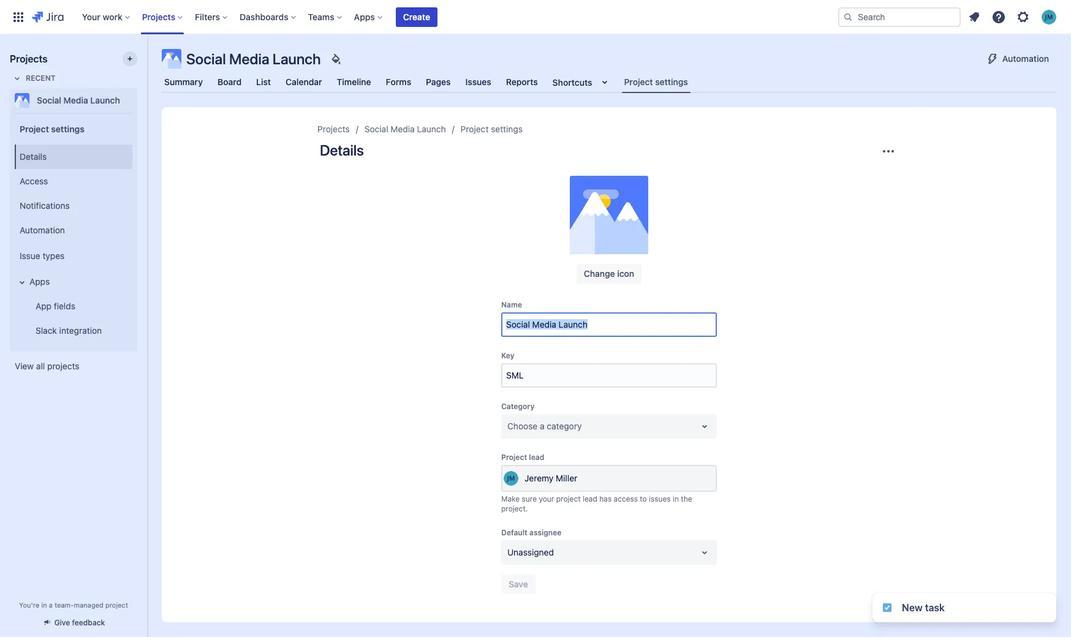 Task type: describe. For each thing, give the bounding box(es) containing it.
new task button
[[873, 594, 1057, 623]]

pages
[[426, 77, 451, 87]]

notifications
[[20, 200, 70, 211]]

slack integration
[[36, 325, 102, 336]]

1 vertical spatial projects
[[10, 53, 48, 64]]

calendar link
[[283, 71, 325, 93]]

your work
[[82, 11, 122, 22]]

timeline
[[337, 77, 371, 87]]

projects button
[[138, 7, 188, 27]]

automation inside group
[[20, 225, 65, 235]]

tab list containing project settings
[[155, 71, 1064, 93]]

category
[[502, 402, 535, 411]]

settings image
[[1017, 10, 1031, 24]]

issue types
[[20, 251, 65, 261]]

choose
[[508, 421, 538, 432]]

0 vertical spatial social
[[186, 50, 226, 67]]

list
[[256, 77, 271, 87]]

new task
[[903, 603, 945, 614]]

board link
[[215, 71, 244, 93]]

project settings for project settings link
[[461, 124, 523, 134]]

board
[[218, 77, 242, 87]]

the
[[681, 495, 693, 504]]

in inside make sure your project lead has access to issues in the project.
[[673, 495, 679, 504]]

make
[[502, 495, 520, 504]]

details link
[[15, 145, 132, 169]]

filters
[[195, 11, 220, 22]]

has
[[600, 495, 612, 504]]

dashboards
[[240, 11, 289, 22]]

you're in a team-managed project
[[19, 602, 128, 609]]

to
[[640, 495, 647, 504]]

issues link
[[463, 71, 494, 93]]

group containing details
[[12, 141, 132, 347]]

Key field
[[503, 365, 716, 387]]

0 horizontal spatial social media launch link
[[10, 88, 132, 113]]

group containing project settings
[[12, 113, 132, 351]]

project inside tab list
[[624, 77, 653, 87]]

team-
[[55, 602, 74, 609]]

set background color image
[[328, 52, 343, 66]]

timeline link
[[335, 71, 374, 93]]

project inside group
[[20, 124, 49, 134]]

2 horizontal spatial launch
[[417, 124, 446, 134]]

sidebar navigation image
[[134, 49, 161, 74]]

view all projects
[[15, 361, 79, 372]]

recent
[[26, 74, 56, 83]]

issue
[[20, 251, 40, 261]]

key
[[502, 351, 515, 361]]

slack integration link
[[22, 319, 132, 343]]

collapse recent projects image
[[10, 71, 25, 86]]

jeremy
[[525, 473, 554, 484]]

give feedback button
[[35, 613, 112, 633]]

reports link
[[504, 71, 541, 93]]

access
[[614, 495, 638, 504]]

Default assignee text field
[[508, 547, 510, 559]]

settings for group containing project settings
[[51, 124, 85, 134]]

create button
[[396, 7, 438, 27]]

project up jeremy miller image on the bottom left of the page
[[502, 453, 527, 462]]

access link
[[15, 169, 132, 194]]

automation button
[[978, 49, 1057, 69]]

your work button
[[78, 7, 135, 27]]

icon
[[618, 269, 635, 279]]

new
[[903, 603, 923, 614]]

list link
[[254, 71, 274, 93]]

name
[[502, 300, 522, 310]]

integration
[[59, 325, 102, 336]]

change icon
[[584, 269, 635, 279]]

your
[[539, 495, 555, 504]]

project settings for group containing project settings
[[20, 124, 85, 134]]

summary
[[164, 77, 203, 87]]

give feedback
[[54, 619, 105, 628]]

access
[[20, 176, 48, 186]]

banner containing your work
[[0, 0, 1072, 34]]

teams button
[[305, 7, 347, 27]]

view all projects link
[[10, 356, 137, 378]]

0 horizontal spatial launch
[[90, 95, 120, 105]]

2 horizontal spatial media
[[391, 124, 415, 134]]

create
[[403, 11, 430, 22]]

give
[[54, 619, 70, 628]]

change icon button
[[577, 264, 642, 284]]

sure
[[522, 495, 537, 504]]

1 horizontal spatial media
[[229, 50, 270, 67]]

you're
[[19, 602, 39, 609]]

reports
[[506, 77, 538, 87]]

0 horizontal spatial lead
[[529, 453, 545, 462]]

task
[[926, 603, 945, 614]]

apps button
[[351, 7, 387, 27]]

issues
[[466, 77, 492, 87]]

Name field
[[503, 314, 716, 336]]

dashboards button
[[236, 7, 301, 27]]

projects link
[[318, 122, 350, 137]]

project avatar image
[[570, 176, 649, 254]]

help image
[[992, 10, 1007, 24]]

projects for projects popup button on the left top
[[142, 11, 175, 22]]

default
[[502, 529, 528, 538]]

calendar
[[286, 77, 322, 87]]

details inside group
[[20, 151, 47, 162]]

slack
[[36, 325, 57, 336]]



Task type: locate. For each thing, give the bounding box(es) containing it.
0 horizontal spatial apps
[[29, 276, 50, 287]]

1 vertical spatial social media launch link
[[365, 122, 446, 137]]

1 vertical spatial social media launch
[[37, 95, 120, 105]]

project lead
[[502, 453, 545, 462]]

1 horizontal spatial details
[[320, 142, 364, 159]]

2 horizontal spatial settings
[[656, 77, 688, 87]]

apps inside popup button
[[354, 11, 375, 22]]

0 horizontal spatial social media launch
[[37, 95, 120, 105]]

0 horizontal spatial project
[[105, 602, 128, 609]]

lead left has
[[583, 495, 598, 504]]

1 horizontal spatial a
[[540, 421, 545, 432]]

automation link
[[15, 218, 132, 243]]

jira image
[[32, 10, 64, 24], [32, 10, 64, 24]]

1 horizontal spatial launch
[[273, 50, 321, 67]]

launch down "pages" link
[[417, 124, 446, 134]]

media up details link
[[64, 95, 88, 105]]

social
[[186, 50, 226, 67], [37, 95, 61, 105], [365, 124, 389, 134]]

tab list
[[155, 71, 1064, 93]]

default assignee
[[502, 529, 562, 538]]

0 vertical spatial lead
[[529, 453, 545, 462]]

1 horizontal spatial project
[[557, 495, 581, 504]]

managed
[[74, 602, 104, 609]]

0 horizontal spatial project settings
[[20, 124, 85, 134]]

launch left add to starred image
[[90, 95, 120, 105]]

2 horizontal spatial social media launch
[[365, 124, 446, 134]]

details
[[320, 142, 364, 159], [20, 151, 47, 162]]

1 horizontal spatial in
[[673, 495, 679, 504]]

1 horizontal spatial projects
[[142, 11, 175, 22]]

feedback
[[72, 619, 105, 628]]

Category text field
[[508, 421, 510, 433]]

project settings inside group
[[20, 124, 85, 134]]

shortcuts
[[553, 77, 593, 87]]

create project image
[[125, 54, 135, 64]]

a left team-
[[49, 602, 53, 609]]

jeremy miller
[[525, 473, 578, 484]]

media down forms link
[[391, 124, 415, 134]]

social media launch link down 'recent'
[[10, 88, 132, 113]]

assignee
[[530, 529, 562, 538]]

teams
[[308, 11, 335, 22]]

project right the shortcuts dropdown button
[[624, 77, 653, 87]]

2 horizontal spatial projects
[[318, 124, 350, 134]]

social right the projects link
[[365, 124, 389, 134]]

filters button
[[191, 7, 232, 27]]

1 vertical spatial a
[[49, 602, 53, 609]]

app fields
[[36, 301, 75, 311]]

1 horizontal spatial lead
[[583, 495, 598, 504]]

projects
[[47, 361, 79, 372]]

settings
[[656, 77, 688, 87], [51, 124, 85, 134], [491, 124, 523, 134]]

1 vertical spatial open image
[[698, 546, 712, 560]]

automation down notifications
[[20, 225, 65, 235]]

automation inside button
[[1003, 53, 1050, 64]]

in left the
[[673, 495, 679, 504]]

app fields link
[[22, 294, 132, 319]]

1 vertical spatial launch
[[90, 95, 120, 105]]

primary element
[[7, 0, 839, 34]]

open image
[[698, 419, 712, 434], [698, 546, 712, 560]]

projects inside popup button
[[142, 11, 175, 22]]

appswitcher icon image
[[11, 10, 26, 24]]

automation right automation image
[[1003, 53, 1050, 64]]

0 vertical spatial automation
[[1003, 53, 1050, 64]]

miller
[[556, 473, 578, 484]]

1 horizontal spatial project settings
[[461, 124, 523, 134]]

1 horizontal spatial settings
[[491, 124, 523, 134]]

summary link
[[162, 71, 205, 93]]

jeremy miller image
[[504, 471, 519, 486]]

search image
[[844, 12, 854, 22]]

0 vertical spatial media
[[229, 50, 270, 67]]

change
[[584, 269, 615, 279]]

2 group from the top
[[12, 141, 132, 347]]

apps button
[[15, 270, 132, 294]]

0 horizontal spatial automation
[[20, 225, 65, 235]]

project settings inside tab list
[[624, 77, 688, 87]]

1 vertical spatial media
[[64, 95, 88, 105]]

1 group from the top
[[12, 113, 132, 351]]

launch up calendar on the top left of page
[[273, 50, 321, 67]]

0 horizontal spatial projects
[[10, 53, 48, 64]]

0 vertical spatial social media launch
[[186, 50, 321, 67]]

issues
[[649, 495, 671, 504]]

unassigned
[[508, 548, 554, 558]]

2 vertical spatial media
[[391, 124, 415, 134]]

project
[[557, 495, 581, 504], [105, 602, 128, 609]]

settings for project settings link
[[491, 124, 523, 134]]

task icon image
[[883, 603, 893, 613]]

1 open image from the top
[[698, 419, 712, 434]]

a right the choose
[[540, 421, 545, 432]]

launch
[[273, 50, 321, 67], [90, 95, 120, 105], [417, 124, 446, 134]]

shortcuts button
[[550, 71, 615, 93]]

apps
[[354, 11, 375, 22], [29, 276, 50, 287]]

forms
[[386, 77, 412, 87]]

2 open image from the top
[[698, 546, 712, 560]]

1 horizontal spatial social media launch
[[186, 50, 321, 67]]

0 horizontal spatial details
[[20, 151, 47, 162]]

your profile and settings image
[[1042, 10, 1057, 24]]

settings inside tab list
[[656, 77, 688, 87]]

banner
[[0, 0, 1072, 34]]

project
[[624, 77, 653, 87], [20, 124, 49, 134], [461, 124, 489, 134], [502, 453, 527, 462]]

social down 'recent'
[[37, 95, 61, 105]]

social media launch link down forms link
[[365, 122, 446, 137]]

1 horizontal spatial apps
[[354, 11, 375, 22]]

project up details link
[[20, 124, 49, 134]]

1 horizontal spatial social media launch link
[[365, 122, 446, 137]]

0 vertical spatial a
[[540, 421, 545, 432]]

pages link
[[424, 71, 453, 93]]

0 horizontal spatial settings
[[51, 124, 85, 134]]

fields
[[54, 301, 75, 311]]

add to starred image
[[134, 93, 148, 108]]

details up access
[[20, 151, 47, 162]]

open image for unassigned
[[698, 546, 712, 560]]

forms link
[[384, 71, 414, 93]]

projects right work
[[142, 11, 175, 22]]

project inside make sure your project lead has access to issues in the project.
[[557, 495, 581, 504]]

0 horizontal spatial a
[[49, 602, 53, 609]]

0 vertical spatial launch
[[273, 50, 321, 67]]

all
[[36, 361, 45, 372]]

automation
[[1003, 53, 1050, 64], [20, 225, 65, 235]]

app
[[36, 301, 52, 311]]

1 vertical spatial in
[[41, 602, 47, 609]]

in right you're
[[41, 602, 47, 609]]

0 horizontal spatial in
[[41, 602, 47, 609]]

social up summary
[[186, 50, 226, 67]]

make sure your project lead has access to issues in the project.
[[502, 495, 693, 514]]

social media launch up list
[[186, 50, 321, 67]]

Search field
[[839, 7, 961, 27]]

0 horizontal spatial media
[[64, 95, 88, 105]]

project right managed
[[105, 602, 128, 609]]

0 vertical spatial in
[[673, 495, 679, 504]]

lead inside make sure your project lead has access to issues in the project.
[[583, 495, 598, 504]]

open image for choose a category
[[698, 419, 712, 434]]

1 horizontal spatial social
[[186, 50, 226, 67]]

social media launch down 'recent'
[[37, 95, 120, 105]]

work
[[103, 11, 122, 22]]

choose a category
[[508, 421, 582, 432]]

2 vertical spatial launch
[[417, 124, 446, 134]]

your
[[82, 11, 100, 22]]

more image
[[882, 144, 896, 159]]

notifications image
[[968, 10, 982, 24]]

1 vertical spatial automation
[[20, 225, 65, 235]]

0 vertical spatial open image
[[698, 419, 712, 434]]

apps inside button
[[29, 276, 50, 287]]

projects
[[142, 11, 175, 22], [10, 53, 48, 64], [318, 124, 350, 134]]

0 horizontal spatial social
[[37, 95, 61, 105]]

project down issues link
[[461, 124, 489, 134]]

projects up 'recent'
[[10, 53, 48, 64]]

apps up the app
[[29, 276, 50, 287]]

details down the projects link
[[320, 142, 364, 159]]

view
[[15, 361, 34, 372]]

project down miller
[[557, 495, 581, 504]]

automation image
[[986, 52, 1001, 66]]

1 horizontal spatial automation
[[1003, 53, 1050, 64]]

apps right teams popup button
[[354, 11, 375, 22]]

category
[[547, 421, 582, 432]]

media up list
[[229, 50, 270, 67]]

project.
[[502, 505, 528, 514]]

social media launch
[[186, 50, 321, 67], [37, 95, 120, 105], [365, 124, 446, 134]]

issue types link
[[15, 243, 132, 270]]

social media launch down forms link
[[365, 124, 446, 134]]

1 vertical spatial project
[[105, 602, 128, 609]]

2 horizontal spatial project settings
[[624, 77, 688, 87]]

0 vertical spatial social media launch link
[[10, 88, 132, 113]]

2 vertical spatial social
[[365, 124, 389, 134]]

lead up jeremy at the bottom
[[529, 453, 545, 462]]

social media launch link
[[10, 88, 132, 113], [365, 122, 446, 137]]

projects for the projects link
[[318, 124, 350, 134]]

notifications link
[[15, 194, 132, 218]]

expand image
[[15, 275, 29, 290]]

2 horizontal spatial social
[[365, 124, 389, 134]]

2 vertical spatial social media launch
[[365, 124, 446, 134]]

1 vertical spatial lead
[[583, 495, 598, 504]]

media
[[229, 50, 270, 67], [64, 95, 88, 105], [391, 124, 415, 134]]

group
[[12, 113, 132, 351], [12, 141, 132, 347]]

types
[[43, 251, 65, 261]]

project settings
[[624, 77, 688, 87], [20, 124, 85, 134], [461, 124, 523, 134]]

0 vertical spatial project
[[557, 495, 581, 504]]

2 vertical spatial projects
[[318, 124, 350, 134]]

in
[[673, 495, 679, 504], [41, 602, 47, 609]]

projects down timeline link
[[318, 124, 350, 134]]

settings inside group
[[51, 124, 85, 134]]

1 vertical spatial social
[[37, 95, 61, 105]]

0 vertical spatial apps
[[354, 11, 375, 22]]

1 vertical spatial apps
[[29, 276, 50, 287]]

0 vertical spatial projects
[[142, 11, 175, 22]]



Task type: vqa. For each thing, say whether or not it's contained in the screenshot.
middle Project settings
yes



